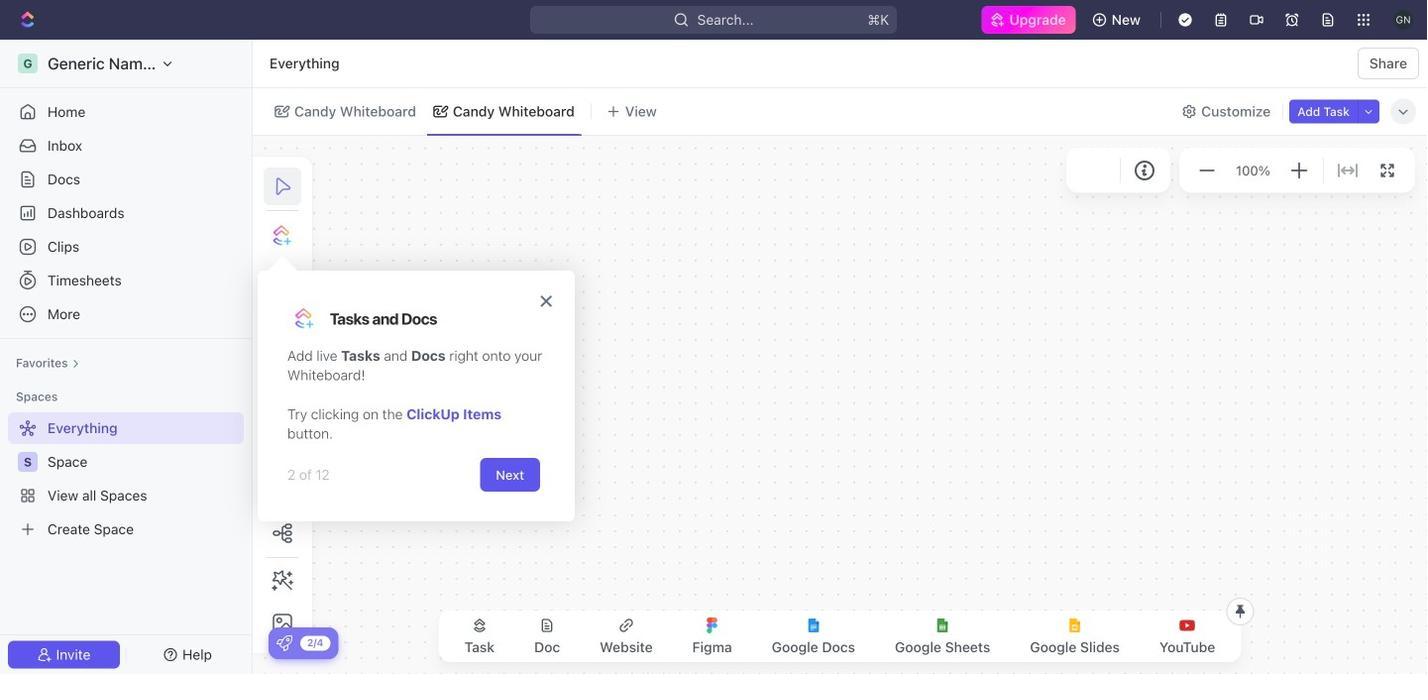 Task type: vqa. For each thing, say whether or not it's contained in the screenshot.
topmost Gantt
no



Task type: describe. For each thing, give the bounding box(es) containing it.
onboarding checklist button element
[[277, 636, 293, 651]]

tree inside sidebar navigation
[[8, 413, 244, 545]]

sidebar navigation
[[0, 40, 257, 674]]

space, , element
[[18, 452, 38, 472]]



Task type: locate. For each thing, give the bounding box(es) containing it.
tree
[[8, 413, 244, 545]]

onboarding checklist button image
[[277, 636, 293, 651]]

generic name's workspace, , element
[[18, 54, 38, 73]]

dialog
[[258, 271, 575, 522]]



